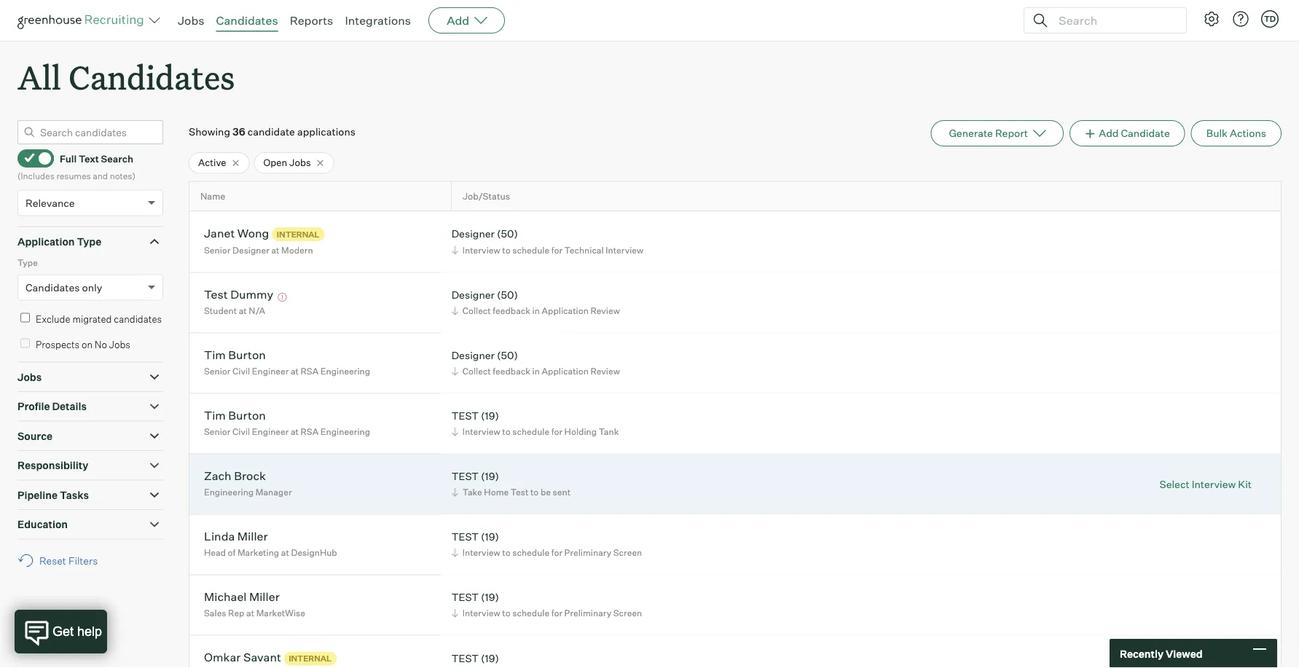 Task type: describe. For each thing, give the bounding box(es) containing it.
on
[[82, 339, 93, 350]]

(19) for tim burton
[[481, 409, 499, 422]]

senior designer at modern
[[204, 245, 313, 256]]

jobs up profile on the left of the page
[[17, 371, 42, 384]]

checkmark image
[[24, 153, 35, 163]]

designer for senior designer at modern
[[452, 227, 495, 240]]

jobs left candidates link
[[178, 13, 204, 28]]

test (19) take home test to be sent
[[452, 470, 571, 498]]

5 (19) from the top
[[481, 652, 499, 665]]

to for tim burton
[[502, 427, 511, 437]]

preliminary for linda miller
[[565, 548, 612, 558]]

type element
[[17, 256, 163, 311]]

36
[[233, 126, 245, 138]]

td button
[[1262, 10, 1279, 28]]

full text search (includes resumes and notes)
[[17, 153, 136, 181]]

1 vertical spatial type
[[17, 257, 38, 268]]

select interview kit
[[1160, 478, 1252, 491]]

only
[[82, 281, 102, 294]]

in for student at n/a
[[533, 306, 540, 316]]

rsa for designer (50)
[[301, 366, 319, 377]]

Exclude migrated candidates checkbox
[[20, 313, 30, 323]]

preliminary for michael miller
[[565, 608, 612, 619]]

linda miller link
[[204, 529, 268, 546]]

designer (50) interview to schedule for technical interview
[[452, 227, 644, 255]]

engineer for test (19)
[[252, 427, 289, 437]]

exclude migrated candidates
[[36, 313, 162, 325]]

active
[[198, 157, 226, 169]]

candidates only option
[[26, 281, 102, 294]]

linda
[[204, 529, 235, 544]]

0 vertical spatial application
[[17, 235, 75, 248]]

holding
[[565, 427, 597, 437]]

jobs right open at top left
[[289, 157, 311, 169]]

burton for designer
[[228, 348, 266, 362]]

details
[[52, 400, 87, 413]]

application type
[[17, 235, 101, 248]]

collect for student at n/a
[[463, 306, 491, 316]]

reports link
[[290, 13, 333, 28]]

miller for michael miller
[[249, 590, 280, 604]]

omkar savant link
[[204, 650, 281, 667]]

tim burton senior civil engineer at rsa engineering for designer
[[204, 348, 370, 377]]

screen for michael miller
[[614, 608, 642, 619]]

open
[[263, 157, 287, 169]]

engineering inside zach brock engineering manager
[[204, 487, 254, 498]]

source
[[17, 430, 53, 443]]

1 vertical spatial candidates
[[69, 55, 235, 98]]

pipeline
[[17, 489, 58, 502]]

(50) for test dummy
[[497, 288, 518, 301]]

(19) for michael miller
[[481, 591, 499, 604]]

designer (50) collect feedback in application review for senior civil engineer at rsa engineering
[[452, 349, 620, 377]]

text
[[79, 153, 99, 164]]

student at n/a
[[204, 306, 265, 316]]

all
[[17, 55, 61, 98]]

and
[[93, 170, 108, 181]]

interview to schedule for preliminary screen link for linda miller
[[450, 546, 646, 560]]

generate report button
[[931, 120, 1064, 147]]

senior for test (19)
[[204, 427, 231, 437]]

pipeline tasks
[[17, 489, 89, 502]]

schedule for michael miller
[[513, 608, 550, 619]]

marketwise
[[256, 608, 305, 619]]

interview left kit
[[1192, 478, 1236, 491]]

tim burton link for test
[[204, 408, 266, 425]]

marketing
[[238, 548, 279, 558]]

schedule inside designer (50) interview to schedule for technical interview
[[513, 244, 550, 255]]

reset
[[39, 554, 66, 567]]

for inside designer (50) interview to schedule for technical interview
[[552, 244, 563, 255]]

review for student at n/a
[[591, 306, 620, 316]]

applications
[[297, 126, 356, 138]]

feedback for student at n/a
[[493, 306, 531, 316]]

candidate
[[248, 126, 295, 138]]

zach
[[204, 469, 232, 483]]

tasks
[[60, 489, 89, 502]]

omkar savant
[[204, 650, 281, 665]]

take home test to be sent link
[[450, 486, 574, 499]]

sales
[[204, 608, 226, 619]]

(19) inside test (19) take home test to be sent
[[481, 470, 499, 483]]

application for senior civil engineer at rsa engineering
[[542, 366, 589, 377]]

add candidate
[[1099, 127, 1170, 140]]

michael miller sales rep at marketwise
[[204, 590, 305, 619]]

migrated
[[72, 313, 112, 325]]

to inside designer (50) interview to schedule for technical interview
[[502, 244, 511, 255]]

candidates for candidates
[[216, 13, 278, 28]]

tim burton link for designer
[[204, 348, 266, 365]]

search
[[101, 153, 133, 164]]

interview to schedule for technical interview link
[[450, 243, 647, 257]]

relevance
[[26, 197, 75, 209]]

internal for omkar savant
[[289, 654, 332, 664]]

rsa for test (19)
[[301, 427, 319, 437]]

wong
[[237, 226, 269, 240]]

rep
[[228, 608, 245, 619]]

test dummy
[[204, 287, 273, 302]]

sent
[[553, 487, 571, 498]]

configure image
[[1203, 10, 1221, 28]]

designer (50) collect feedback in application review for student at n/a
[[452, 288, 620, 316]]

engineer for designer (50)
[[252, 366, 289, 377]]

full
[[60, 153, 77, 164]]

exclude
[[36, 313, 70, 325]]

collect feedback in application review link for senior civil engineer at rsa engineering
[[450, 365, 624, 378]]

candidates only
[[26, 281, 102, 294]]

interview for senior designer at modern
[[463, 244, 500, 255]]

relevance option
[[26, 197, 75, 209]]

to for michael miller
[[502, 608, 511, 619]]

add candidate link
[[1070, 120, 1186, 147]]

janet
[[204, 226, 235, 240]]

reset filters button
[[17, 547, 105, 575]]

Search text field
[[1055, 10, 1174, 31]]

designhub
[[291, 548, 337, 558]]

student
[[204, 306, 237, 316]]

technical
[[565, 244, 604, 255]]

showing 36 candidate applications
[[189, 126, 356, 138]]

test dummy has been in application review for more than 5 days image
[[276, 293, 289, 302]]

interview for head of marketing at designhub
[[463, 548, 500, 558]]

notes)
[[110, 170, 136, 181]]

test (19) interview to schedule for preliminary screen for michael miller
[[452, 591, 642, 619]]

take
[[463, 487, 482, 498]]

select interview kit link
[[1160, 477, 1252, 492]]

test for michael miller
[[452, 591, 479, 604]]

report
[[996, 127, 1028, 140]]

bulk
[[1207, 127, 1228, 140]]

omkar
[[204, 650, 241, 665]]

linda miller head of marketing at designhub
[[204, 529, 337, 558]]

profile
[[17, 400, 50, 413]]

Prospects on No Jobs checkbox
[[20, 339, 30, 348]]

manager
[[256, 487, 292, 498]]

recently
[[1120, 647, 1164, 660]]

add for add
[[447, 13, 470, 28]]



Task type: locate. For each thing, give the bounding box(es) containing it.
0 vertical spatial review
[[591, 306, 620, 316]]

0 vertical spatial rsa
[[301, 366, 319, 377]]

1 vertical spatial (50)
[[497, 288, 518, 301]]

1 vertical spatial collect feedback in application review link
[[450, 365, 624, 378]]

interview up test (19) take home test to be sent
[[463, 427, 500, 437]]

add
[[447, 13, 470, 28], [1099, 127, 1119, 140]]

2 civil from the top
[[233, 427, 250, 437]]

1 (19) from the top
[[481, 409, 499, 422]]

5 test from the top
[[452, 652, 479, 665]]

1 vertical spatial screen
[[614, 608, 642, 619]]

1 vertical spatial burton
[[228, 408, 266, 423]]

internal up modern
[[277, 229, 320, 239]]

1 vertical spatial preliminary
[[565, 608, 612, 619]]

review up tank
[[591, 366, 620, 377]]

review
[[591, 306, 620, 316], [591, 366, 620, 377]]

1 vertical spatial internal
[[289, 654, 332, 664]]

reports
[[290, 13, 333, 28]]

engineer down n/a
[[252, 366, 289, 377]]

test (19) interview to schedule for preliminary screen for linda miller
[[452, 530, 642, 558]]

2 preliminary from the top
[[565, 608, 612, 619]]

1 burton from the top
[[228, 348, 266, 362]]

3 senior from the top
[[204, 427, 231, 437]]

engineering for designer (50)
[[321, 366, 370, 377]]

all candidates
[[17, 55, 235, 98]]

1 vertical spatial miller
[[249, 590, 280, 604]]

generate
[[949, 127, 993, 140]]

0 vertical spatial type
[[77, 235, 101, 248]]

(50) for janet wong
[[497, 227, 518, 240]]

3 schedule from the top
[[513, 548, 550, 558]]

civil for test (19)
[[233, 427, 250, 437]]

to for linda miller
[[502, 548, 511, 558]]

for for michael miller
[[552, 608, 563, 619]]

2 tim burton link from the top
[[204, 408, 266, 425]]

senior down the student
[[204, 366, 231, 377]]

to inside test (19) interview to schedule for holding tank
[[502, 427, 511, 437]]

1 test from the top
[[452, 409, 479, 422]]

for for linda miller
[[552, 548, 563, 558]]

jobs link
[[178, 13, 204, 28]]

senior down janet
[[204, 245, 231, 256]]

collect feedback in application review link
[[450, 304, 624, 318], [450, 365, 624, 378]]

actions
[[1230, 127, 1267, 140]]

1 horizontal spatial type
[[77, 235, 101, 248]]

designer (50) collect feedback in application review down interview to schedule for technical interview link
[[452, 288, 620, 316]]

interview
[[463, 244, 500, 255], [606, 244, 644, 255], [463, 427, 500, 437], [1192, 478, 1236, 491], [463, 548, 500, 558], [463, 608, 500, 619]]

test for linda miller
[[452, 530, 479, 543]]

1 vertical spatial tim burton link
[[204, 408, 266, 425]]

tank
[[599, 427, 619, 437]]

application for student at n/a
[[542, 306, 589, 316]]

test (19) interview to schedule for holding tank
[[452, 409, 619, 437]]

prospects
[[36, 339, 80, 350]]

tim burton link up zach brock link
[[204, 408, 266, 425]]

in
[[533, 306, 540, 316], [533, 366, 540, 377]]

jobs right no
[[109, 339, 130, 350]]

1 for from the top
[[552, 244, 563, 255]]

screen
[[614, 548, 642, 558], [614, 608, 642, 619]]

engineering
[[321, 366, 370, 377], [321, 427, 370, 437], [204, 487, 254, 498]]

2 review from the top
[[591, 366, 620, 377]]

2 interview to schedule for preliminary screen link from the top
[[450, 607, 646, 620]]

1 designer (50) collect feedback in application review from the top
[[452, 288, 620, 316]]

candidate reports are now available! apply filters and select "view in app" element
[[931, 120, 1064, 147]]

designer
[[452, 227, 495, 240], [233, 245, 270, 256], [452, 288, 495, 301], [452, 349, 495, 362]]

brock
[[234, 469, 266, 483]]

1 horizontal spatial add
[[1099, 127, 1119, 140]]

tim burton senior civil engineer at rsa engineering for test
[[204, 408, 370, 437]]

test for tim burton
[[452, 409, 479, 422]]

tim
[[204, 348, 226, 362], [204, 408, 226, 423]]

education
[[17, 518, 68, 531]]

0 vertical spatial internal
[[277, 229, 320, 239]]

2 rsa from the top
[[301, 427, 319, 437]]

0 vertical spatial preliminary
[[565, 548, 612, 558]]

2 vertical spatial application
[[542, 366, 589, 377]]

0 vertical spatial screen
[[614, 548, 642, 558]]

collect feedback in application review link down interview to schedule for technical interview link
[[450, 304, 624, 318]]

4 (19) from the top
[[481, 591, 499, 604]]

1 vertical spatial collect
[[463, 366, 491, 377]]

0 vertical spatial tim burton link
[[204, 348, 266, 365]]

0 horizontal spatial type
[[17, 257, 38, 268]]

interview for senior civil engineer at rsa engineering
[[463, 427, 500, 437]]

2 schedule from the top
[[513, 427, 550, 437]]

review for senior civil engineer at rsa engineering
[[591, 366, 620, 377]]

test (19)
[[452, 652, 499, 665]]

candidates link
[[216, 13, 278, 28]]

tim for test
[[204, 408, 226, 423]]

application down the relevance option
[[17, 235, 75, 248]]

2 for from the top
[[552, 427, 563, 437]]

0 vertical spatial interview to schedule for preliminary screen link
[[450, 546, 646, 560]]

interview down take
[[463, 548, 500, 558]]

schedule for tim burton
[[513, 427, 550, 437]]

1 vertical spatial feedback
[[493, 366, 531, 377]]

schedule for linda miller
[[513, 548, 550, 558]]

1 vertical spatial civil
[[233, 427, 250, 437]]

2 (50) from the top
[[497, 288, 518, 301]]

integrations link
[[345, 13, 411, 28]]

designer for senior civil engineer at rsa engineering
[[452, 349, 495, 362]]

2 feedback from the top
[[493, 366, 531, 377]]

type
[[77, 235, 101, 248], [17, 257, 38, 268]]

0 horizontal spatial add
[[447, 13, 470, 28]]

1 vertical spatial senior
[[204, 366, 231, 377]]

1 vertical spatial rsa
[[301, 427, 319, 437]]

miller inside the michael miller sales rep at marketwise
[[249, 590, 280, 604]]

miller up marketing
[[237, 529, 268, 544]]

1 vertical spatial interview to schedule for preliminary screen link
[[450, 607, 646, 620]]

2 designer (50) collect feedback in application review from the top
[[452, 349, 620, 377]]

0 vertical spatial civil
[[233, 366, 250, 377]]

internal for janet wong
[[277, 229, 320, 239]]

3 test from the top
[[452, 530, 479, 543]]

0 vertical spatial candidates
[[216, 13, 278, 28]]

viewed
[[1166, 647, 1203, 660]]

burton down n/a
[[228, 348, 266, 362]]

candidates down jobs link
[[69, 55, 235, 98]]

(includes
[[17, 170, 54, 181]]

for inside test (19) interview to schedule for holding tank
[[552, 427, 563, 437]]

2 collect feedback in application review link from the top
[[450, 365, 624, 378]]

schedule inside test (19) interview to schedule for holding tank
[[513, 427, 550, 437]]

designer (50) collect feedback in application review
[[452, 288, 620, 316], [452, 349, 620, 377]]

2 in from the top
[[533, 366, 540, 377]]

designer (50) collect feedback in application review up test (19) interview to schedule for holding tank
[[452, 349, 620, 377]]

(19) for linda miller
[[481, 530, 499, 543]]

add button
[[429, 7, 505, 34]]

to
[[502, 244, 511, 255], [502, 427, 511, 437], [531, 487, 539, 498], [502, 548, 511, 558], [502, 608, 511, 619]]

test (19) interview to schedule for preliminary screen
[[452, 530, 642, 558], [452, 591, 642, 619]]

2 senior from the top
[[204, 366, 231, 377]]

candidates for candidates only
[[26, 281, 80, 294]]

test right home
[[511, 487, 529, 498]]

1 senior from the top
[[204, 245, 231, 256]]

0 vertical spatial burton
[[228, 348, 266, 362]]

2 vertical spatial engineering
[[204, 487, 254, 498]]

application up test (19) interview to schedule for holding tank
[[542, 366, 589, 377]]

2 (19) from the top
[[481, 470, 499, 483]]

miller up marketwise on the bottom of page
[[249, 590, 280, 604]]

feedback down interview to schedule for technical interview link
[[493, 306, 531, 316]]

0 vertical spatial collect
[[463, 306, 491, 316]]

zach brock engineering manager
[[204, 469, 292, 498]]

responsibility
[[17, 459, 88, 472]]

jobs
[[178, 13, 204, 28], [289, 157, 311, 169], [109, 339, 130, 350], [17, 371, 42, 384]]

be
[[541, 487, 551, 498]]

0 vertical spatial engineer
[[252, 366, 289, 377]]

integrations
[[345, 13, 411, 28]]

0 vertical spatial test
[[204, 287, 228, 302]]

test inside test (19) interview to schedule for holding tank
[[452, 409, 479, 422]]

3 (50) from the top
[[497, 349, 518, 362]]

tim burton senior civil engineer at rsa engineering up 'brock'
[[204, 408, 370, 437]]

application
[[17, 235, 75, 248], [542, 306, 589, 316], [542, 366, 589, 377]]

kit
[[1239, 478, 1252, 491]]

1 tim burton link from the top
[[204, 348, 266, 365]]

1 rsa from the top
[[301, 366, 319, 377]]

3 for from the top
[[552, 548, 563, 558]]

tim down the student
[[204, 348, 226, 362]]

test inside test (19) take home test to be sent
[[511, 487, 529, 498]]

1 review from the top
[[591, 306, 620, 316]]

1 vertical spatial in
[[533, 366, 540, 377]]

review down technical on the top of page
[[591, 306, 620, 316]]

(50) inside designer (50) interview to schedule for technical interview
[[497, 227, 518, 240]]

head
[[204, 548, 226, 558]]

1 vertical spatial test (19) interview to schedule for preliminary screen
[[452, 591, 642, 619]]

1 collect from the top
[[463, 306, 491, 316]]

1 feedback from the top
[[493, 306, 531, 316]]

1 screen from the top
[[614, 548, 642, 558]]

1 test (19) interview to schedule for preliminary screen from the top
[[452, 530, 642, 558]]

michael miller link
[[204, 590, 280, 607]]

1 civil from the top
[[233, 366, 250, 377]]

engineer up 'brock'
[[252, 427, 289, 437]]

test dummy link
[[204, 287, 273, 304]]

2 engineer from the top
[[252, 427, 289, 437]]

1 (50) from the top
[[497, 227, 518, 240]]

civil
[[233, 366, 250, 377], [233, 427, 250, 437]]

2 vertical spatial senior
[[204, 427, 231, 437]]

1 vertical spatial test
[[511, 487, 529, 498]]

internal right savant
[[289, 654, 332, 664]]

0 vertical spatial tim burton senior civil engineer at rsa engineering
[[204, 348, 370, 377]]

greenhouse recruiting image
[[17, 12, 149, 29]]

type up 'type' element at left top
[[77, 235, 101, 248]]

candidates inside 'type' element
[[26, 281, 80, 294]]

collect for senior civil engineer at rsa engineering
[[463, 366, 491, 377]]

1 collect feedback in application review link from the top
[[450, 304, 624, 318]]

tim burton senior civil engineer at rsa engineering
[[204, 348, 370, 377], [204, 408, 370, 437]]

tim for designer
[[204, 348, 226, 362]]

civil down "student at n/a"
[[233, 366, 250, 377]]

2 screen from the top
[[614, 608, 642, 619]]

2 test from the top
[[452, 470, 479, 483]]

burton up 'brock'
[[228, 408, 266, 423]]

td
[[1265, 14, 1276, 24]]

application down interview to schedule for technical interview link
[[542, 306, 589, 316]]

miller inside linda miller head of marketing at designhub
[[237, 529, 268, 544]]

of
[[228, 548, 236, 558]]

at inside linda miller head of marketing at designhub
[[281, 548, 289, 558]]

interview to schedule for holding tank link
[[450, 425, 623, 439]]

2 test (19) interview to schedule for preliminary screen from the top
[[452, 591, 642, 619]]

interview for sales rep at marketwise
[[463, 608, 500, 619]]

1 vertical spatial designer (50) collect feedback in application review
[[452, 349, 620, 377]]

civil for designer (50)
[[233, 366, 250, 377]]

collect feedback in application review link up test (19) interview to schedule for holding tank
[[450, 365, 624, 378]]

4 for from the top
[[552, 608, 563, 619]]

senior for designer (50)
[[204, 366, 231, 377]]

showing
[[189, 126, 230, 138]]

in up test (19) interview to schedule for holding tank
[[533, 366, 540, 377]]

dummy
[[230, 287, 273, 302]]

burton for test
[[228, 408, 266, 423]]

no
[[95, 339, 107, 350]]

at inside the michael miller sales rep at marketwise
[[246, 608, 254, 619]]

reset filters
[[39, 554, 98, 567]]

select
[[1160, 478, 1190, 491]]

1 engineer from the top
[[252, 366, 289, 377]]

tim up zach
[[204, 408, 226, 423]]

tim burton link
[[204, 348, 266, 365], [204, 408, 266, 425]]

0 vertical spatial miller
[[237, 529, 268, 544]]

recently viewed
[[1120, 647, 1203, 660]]

1 vertical spatial application
[[542, 306, 589, 316]]

2 vertical spatial (50)
[[497, 349, 518, 362]]

add for add candidate
[[1099, 127, 1119, 140]]

senior up zach
[[204, 427, 231, 437]]

1 vertical spatial engineering
[[321, 427, 370, 437]]

test
[[452, 409, 479, 422], [452, 470, 479, 483], [452, 530, 479, 543], [452, 591, 479, 604], [452, 652, 479, 665]]

1 tim from the top
[[204, 348, 226, 362]]

1 schedule from the top
[[513, 244, 550, 255]]

1 vertical spatial review
[[591, 366, 620, 377]]

0 vertical spatial senior
[[204, 245, 231, 256]]

1 preliminary from the top
[[565, 548, 612, 558]]

internal
[[277, 229, 320, 239], [289, 654, 332, 664]]

janet wong
[[204, 226, 269, 240]]

for for tim burton
[[552, 427, 563, 437]]

in for senior civil engineer at rsa engineering
[[533, 366, 540, 377]]

rsa
[[301, 366, 319, 377], [301, 427, 319, 437]]

interview inside test (19) interview to schedule for holding tank
[[463, 427, 500, 437]]

1 in from the top
[[533, 306, 540, 316]]

screen for linda miller
[[614, 548, 642, 558]]

td button
[[1259, 7, 1282, 31]]

1 vertical spatial tim
[[204, 408, 226, 423]]

in down interview to schedule for technical interview link
[[533, 306, 540, 316]]

engineering for test (19)
[[321, 427, 370, 437]]

miller for linda miller
[[237, 529, 268, 544]]

2 tim burton senior civil engineer at rsa engineering from the top
[[204, 408, 370, 437]]

1 horizontal spatial test
[[511, 487, 529, 498]]

(19) inside test (19) interview to schedule for holding tank
[[481, 409, 499, 422]]

3 (19) from the top
[[481, 530, 499, 543]]

resumes
[[56, 170, 91, 181]]

interview to schedule for preliminary screen link for michael miller
[[450, 607, 646, 620]]

designer for student at n/a
[[452, 288, 495, 301]]

generate report
[[949, 127, 1028, 140]]

candidates right jobs link
[[216, 13, 278, 28]]

0 vertical spatial in
[[533, 306, 540, 316]]

0 vertical spatial test (19) interview to schedule for preliminary screen
[[452, 530, 642, 558]]

1 vertical spatial engineer
[[252, 427, 289, 437]]

feedback for senior civil engineer at rsa engineering
[[493, 366, 531, 377]]

home
[[484, 487, 509, 498]]

candidates
[[216, 13, 278, 28], [69, 55, 235, 98], [26, 281, 80, 294]]

1 interview to schedule for preliminary screen link from the top
[[450, 546, 646, 560]]

prospects on no jobs
[[36, 339, 130, 350]]

michael
[[204, 590, 247, 604]]

add inside popup button
[[447, 13, 470, 28]]

type down the application type
[[17, 257, 38, 268]]

designer inside designer (50) interview to schedule for technical interview
[[452, 227, 495, 240]]

feedback
[[493, 306, 531, 316], [493, 366, 531, 377]]

for
[[552, 244, 563, 255], [552, 427, 563, 437], [552, 548, 563, 558], [552, 608, 563, 619]]

modern
[[281, 245, 313, 256]]

1 vertical spatial add
[[1099, 127, 1119, 140]]

0 horizontal spatial test
[[204, 287, 228, 302]]

test inside test (19) take home test to be sent
[[452, 470, 479, 483]]

Search candidates field
[[17, 120, 163, 144]]

2 vertical spatial candidates
[[26, 281, 80, 294]]

0 vertical spatial feedback
[[493, 306, 531, 316]]

tim burton senior civil engineer at rsa engineering down n/a
[[204, 348, 370, 377]]

4 test from the top
[[452, 591, 479, 604]]

open jobs
[[263, 157, 311, 169]]

bulk actions link
[[1192, 120, 1282, 147]]

4 schedule from the top
[[513, 608, 550, 619]]

name
[[200, 191, 225, 202]]

0 vertical spatial collect feedback in application review link
[[450, 304, 624, 318]]

interview down job/status
[[463, 244, 500, 255]]

to inside test (19) take home test to be sent
[[531, 487, 539, 498]]

1 tim burton senior civil engineer at rsa engineering from the top
[[204, 348, 370, 377]]

0 vertical spatial tim
[[204, 348, 226, 362]]

candidates up exclude
[[26, 281, 80, 294]]

0 vertical spatial designer (50) collect feedback in application review
[[452, 288, 620, 316]]

0 vertical spatial engineering
[[321, 366, 370, 377]]

0 vertical spatial add
[[447, 13, 470, 28]]

tim burton link down "student at n/a"
[[204, 348, 266, 365]]

interview right technical on the top of page
[[606, 244, 644, 255]]

feedback up test (19) interview to schedule for holding tank
[[493, 366, 531, 377]]

interview up test (19)
[[463, 608, 500, 619]]

2 tim from the top
[[204, 408, 226, 423]]

1 vertical spatial tim burton senior civil engineer at rsa engineering
[[204, 408, 370, 437]]

0 vertical spatial (50)
[[497, 227, 518, 240]]

zach brock link
[[204, 469, 266, 486]]

collect feedback in application review link for student at n/a
[[450, 304, 624, 318]]

test up the student
[[204, 287, 228, 302]]

2 collect from the top
[[463, 366, 491, 377]]

n/a
[[249, 306, 265, 316]]

candidates
[[114, 313, 162, 325]]

2 burton from the top
[[228, 408, 266, 423]]

civil up 'brock'
[[233, 427, 250, 437]]



Task type: vqa. For each thing, say whether or not it's contained in the screenshot.


